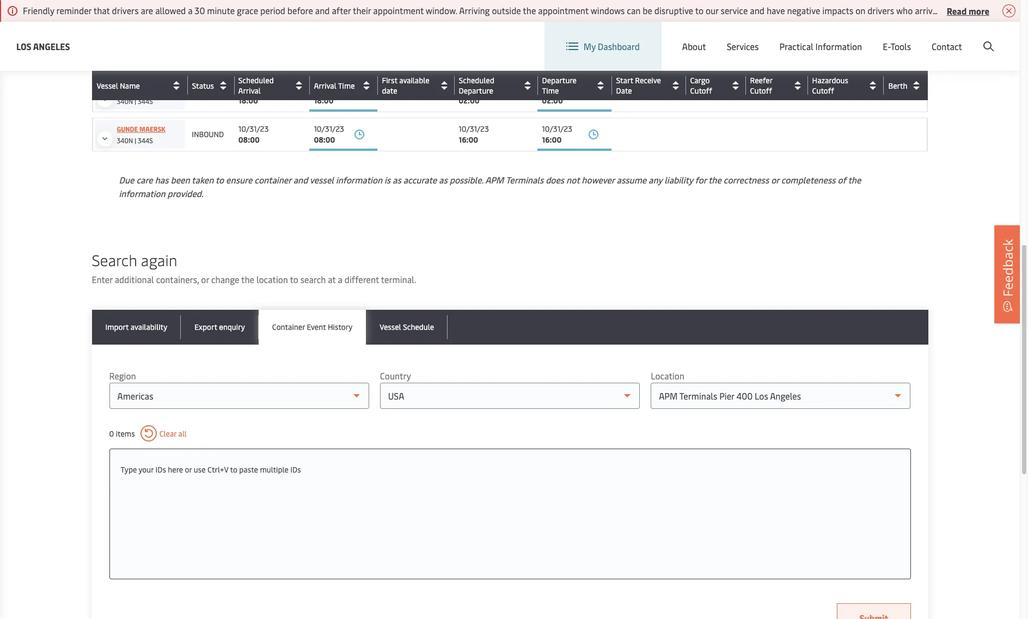 Task type: describe. For each thing, give the bounding box(es) containing it.
| for maersk
[[135, 97, 136, 106]]

schedule
[[403, 322, 434, 332]]

1 10/30/23 18:00 from the left
[[238, 84, 271, 106]]

possible.
[[450, 174, 484, 186]]

16:00 right window.
[[459, 5, 478, 16]]

apm
[[485, 174, 504, 186]]

switch
[[714, 32, 740, 44]]

berth
[[889, 80, 908, 91]]

1 horizontal spatial 10/30/23
[[314, 84, 346, 95]]

hazardous
[[812, 75, 849, 86]]

inbound 08:00
[[192, 0, 260, 16]]

items
[[116, 428, 135, 439]]

my
[[584, 40, 596, 52]]

reefer cutoff
[[750, 75, 773, 96]]

1 that from the left
[[94, 4, 110, 16]]

start receive date
[[616, 75, 661, 96]]

340n for maersk emden 340n | 344s
[[117, 97, 133, 106]]

1 horizontal spatial and
[[315, 4, 330, 16]]

or inside search again enter additional containers, or change the location to search at a different terminal.
[[201, 273, 209, 285]]

vessel for vessel name
[[97, 80, 118, 91]]

1 drivers from the left
[[112, 4, 139, 16]]

the right the "for"
[[709, 174, 722, 186]]

the inside search again enter additional containers, or change the location to search at a different terminal.
[[241, 273, 254, 285]]

departure inside scheduled departure
[[459, 86, 493, 96]]

inbound for 10/31/23 08:00
[[192, 129, 224, 139]]

2 ids from the left
[[291, 465, 301, 475]]

minute
[[207, 4, 235, 16]]

outside
[[492, 4, 521, 16]]

time for arrival time
[[338, 80, 355, 91]]

container event history
[[272, 322, 353, 332]]

completeness
[[782, 174, 836, 186]]

vessel name
[[97, 80, 140, 91]]

different
[[345, 273, 379, 285]]

344s for maersk
[[138, 136, 153, 145]]

export еnquiry
[[195, 322, 245, 332]]

does
[[546, 174, 564, 186]]

the right outside
[[523, 4, 536, 16]]

los angeles link
[[16, 39, 70, 53]]

cargo cutoff button
[[690, 75, 743, 96]]

2 that from the left
[[1002, 4, 1019, 16]]

services button
[[727, 22, 759, 71]]

container
[[272, 322, 305, 332]]

name
[[120, 80, 140, 91]]

switch location button
[[696, 32, 775, 44]]

assume
[[617, 174, 647, 186]]

2 10/30/23 18:00 from the left
[[314, 84, 346, 106]]

to left 'our'
[[695, 4, 704, 16]]

of
[[838, 174, 846, 186]]

region
[[109, 370, 136, 382]]

2 horizontal spatial 10/30/23
[[542, 41, 574, 52]]

close alert image
[[1003, 4, 1016, 17]]

are
[[141, 4, 153, 16]]

2 on from the left
[[940, 4, 950, 16]]

16:00 up does
[[542, 135, 562, 145]]

switch location
[[714, 32, 775, 44]]

menu
[[837, 32, 860, 44]]

e-tools button
[[883, 22, 911, 71]]

import availability
[[105, 322, 167, 332]]

or inside due care has been taken to ensure container and vessel information is as accurate as possible. apm terminals does not however assume any liability for the correctness or completeness of the information provided.
[[771, 174, 779, 186]]

0 items
[[109, 428, 135, 439]]

arriving
[[459, 4, 490, 16]]

read more
[[947, 5, 990, 17]]

practical information button
[[780, 22, 862, 71]]

1 vertical spatial information
[[119, 187, 165, 199]]

vessel for vessel schedule
[[380, 322, 401, 332]]

impacts
[[823, 4, 854, 16]]

to inside due care has been taken to ensure container and vessel information is as accurate as possible. apm terminals does not however assume any liability for the correctness or completeness of the information provided.
[[216, 174, 224, 186]]

08:00 inside inbound 08:00
[[238, 5, 260, 16]]

status button
[[192, 77, 232, 94]]

cargo cutoff
[[690, 75, 712, 96]]

16:00 up possible.
[[459, 135, 478, 145]]

scheduled arrival button
[[238, 75, 307, 96]]

scheduled for arrival
[[238, 75, 274, 86]]

2 02:00 from the left
[[542, 95, 563, 106]]

for
[[695, 174, 707, 186]]

0
[[109, 428, 114, 439]]

0 vertical spatial a
[[188, 4, 193, 16]]

first available date button
[[382, 75, 452, 96]]

information
[[816, 40, 862, 52]]

maersk inside maersk emden 340n | 344s
[[117, 86, 143, 94]]

type your ids here or use ctrl+v to paste multiple ids
[[121, 465, 301, 475]]

time.
[[951, 4, 971, 16]]

here
[[168, 465, 183, 475]]

any
[[649, 174, 663, 186]]

location
[[257, 273, 288, 285]]

1 10/31/23 02:00 from the left
[[459, 84, 489, 106]]

multiple
[[260, 465, 289, 475]]

feedback
[[999, 239, 1017, 297]]

container event history button
[[259, 310, 366, 345]]

and inside due care has been taken to ensure container and vessel information is as accurate as possible. apm terminals does not however assume any liability for the correctness or completeness of the information provided.
[[293, 174, 308, 186]]

at
[[328, 273, 336, 285]]

vessel name button
[[97, 77, 185, 94]]

event
[[307, 322, 326, 332]]

| for gunde
[[135, 136, 136, 145]]

windows
[[591, 4, 625, 16]]

dashboard
[[598, 40, 640, 52]]

start receive date button
[[616, 75, 683, 96]]

еnquiry
[[219, 322, 245, 332]]

practical information
[[780, 40, 862, 52]]

their
[[353, 4, 371, 16]]

use
[[194, 465, 206, 475]]

341n | 343s button
[[97, 0, 183, 21]]

vessel
[[310, 174, 334, 186]]

to inside search again enter additional containers, or change the location to search at a different terminal.
[[290, 273, 298, 285]]

2 10/31/23 02:00 from the left
[[542, 84, 572, 106]]

1 vertical spatial location
[[651, 370, 685, 382]]

search
[[300, 273, 326, 285]]

due care has been taken to ensure container and vessel information is as accurate as possible. apm terminals does not however assume any liability for the correctness or completeness of the information provided.
[[119, 174, 861, 199]]

/
[[935, 32, 938, 44]]

first
[[382, 75, 397, 86]]

receive
[[635, 75, 661, 86]]

who
[[897, 4, 913, 16]]

08:00 up vessel
[[314, 135, 335, 145]]

341n
[[117, 12, 132, 21]]

history
[[328, 322, 353, 332]]

a inside search again enter additional containers, or change the location to search at a different terminal.
[[338, 273, 343, 285]]



Task type: vqa. For each thing, say whether or not it's contained in the screenshot.
bottom 'roll'
no



Task type: locate. For each thing, give the bounding box(es) containing it.
cutoff inside reefer cutoff
[[750, 86, 772, 96]]

due
[[119, 174, 134, 186]]

0 vertical spatial 340n
[[117, 97, 133, 106]]

1 horizontal spatial arrival
[[314, 80, 337, 91]]

08:00 up ensure
[[238, 135, 260, 145]]

3 inbound from the top
[[192, 129, 224, 139]]

care
[[136, 174, 153, 186]]

08:00 right the before
[[314, 5, 335, 16]]

cutoff for cargo
[[690, 86, 712, 96]]

1 horizontal spatial or
[[201, 273, 209, 285]]

appointment right the their
[[373, 4, 424, 16]]

1 vertical spatial a
[[338, 273, 343, 285]]

10/31/23 08:00 up vessel
[[314, 124, 344, 145]]

10/30/23
[[542, 41, 574, 52], [238, 84, 271, 95], [314, 84, 346, 95]]

maersk inside gunde maersk 340n | 344s
[[139, 125, 166, 133]]

1 18:00 from the left
[[238, 95, 258, 106]]

ensure
[[226, 174, 252, 186]]

| inside gunde maersk 340n | 344s
[[135, 136, 136, 145]]

0 horizontal spatial 10/31/23 02:00
[[459, 84, 489, 106]]

0 horizontal spatial that
[[94, 4, 110, 16]]

1 340n from the top
[[117, 97, 133, 106]]

None text field
[[121, 460, 900, 480]]

1 10/31/23 16:00 from the left
[[459, 124, 489, 145]]

| right 341n
[[133, 12, 135, 21]]

cutoff inside 'hazardous cutoff'
[[812, 86, 834, 96]]

0 horizontal spatial arrival
[[238, 86, 261, 96]]

2 10/31/23 08:00 from the left
[[314, 124, 344, 145]]

departure inside "button"
[[542, 75, 577, 86]]

0 horizontal spatial 10/31/23 16:00
[[459, 124, 489, 145]]

on left time.
[[940, 4, 950, 16]]

1 vertical spatial vessel
[[380, 322, 401, 332]]

| inside 341n | 343s button
[[133, 12, 135, 21]]

to
[[695, 4, 704, 16], [216, 174, 224, 186], [290, 273, 298, 285], [230, 465, 237, 475]]

los angeles
[[16, 40, 70, 52]]

time
[[338, 80, 355, 91], [542, 86, 559, 96]]

ids right your
[[156, 465, 166, 475]]

time down 10/30/23 16:00
[[542, 86, 559, 96]]

2 horizontal spatial or
[[771, 174, 779, 186]]

0 horizontal spatial appointment
[[373, 4, 424, 16]]

10/31/23 08:00 up ensure
[[238, 124, 269, 145]]

2 drivers from the left
[[868, 4, 895, 16]]

departure time button
[[542, 75, 609, 96]]

1 horizontal spatial departure
[[542, 75, 577, 86]]

negative
[[787, 4, 821, 16]]

10/30/23 18:00
[[238, 84, 271, 106], [314, 84, 346, 106]]

that left 341n
[[94, 4, 110, 16]]

1 cutoff from the left
[[690, 86, 712, 96]]

1 02:00 from the left
[[459, 95, 480, 106]]

my dashboard button
[[566, 22, 640, 71]]

0 horizontal spatial location
[[651, 370, 685, 382]]

0 horizontal spatial on
[[856, 4, 866, 16]]

1 horizontal spatial 02:00
[[542, 95, 563, 106]]

10/31/23 16:00 up possible.
[[459, 124, 489, 145]]

scheduled departure
[[459, 75, 494, 96]]

clear
[[159, 428, 177, 439]]

and
[[315, 4, 330, 16], [750, 4, 765, 16], [293, 174, 308, 186]]

import
[[105, 322, 129, 332]]

arrival
[[314, 80, 337, 91], [238, 86, 261, 96]]

2 340n from the top
[[117, 136, 133, 145]]

tab list
[[92, 310, 928, 345]]

reefer
[[750, 75, 773, 86]]

340n for gunde maersk 340n | 344s
[[117, 136, 133, 145]]

arrival right the scheduled arrival button
[[314, 80, 337, 91]]

drivers
[[973, 4, 1000, 16]]

appointment up 10/30/23 16:00
[[538, 4, 589, 16]]

feedback button
[[995, 225, 1022, 323]]

1 horizontal spatial 10/30/23 18:00
[[314, 84, 346, 106]]

vessel left name
[[97, 80, 118, 91]]

344s inside gunde maersk 340n | 344s
[[138, 136, 153, 145]]

time for departure time
[[542, 86, 559, 96]]

to left paste in the bottom of the page
[[230, 465, 237, 475]]

search again enter additional containers, or change the location to search at a different terminal.
[[92, 249, 416, 285]]

login / create account
[[912, 32, 1000, 44]]

or left use
[[185, 465, 192, 475]]

0 horizontal spatial 10/30/23
[[238, 84, 271, 95]]

1 horizontal spatial 10/31/23 08:00
[[314, 124, 344, 145]]

information down care at left
[[119, 187, 165, 199]]

0 horizontal spatial and
[[293, 174, 308, 186]]

16:00 inside 10/30/23 16:00
[[542, 52, 562, 63]]

0 horizontal spatial as
[[393, 174, 401, 186]]

maersk right gunde
[[139, 125, 166, 133]]

been
[[171, 174, 190, 186]]

cutoff right cargo cutoff button
[[750, 86, 772, 96]]

a left 30
[[188, 4, 193, 16]]

1 horizontal spatial appointment
[[538, 4, 589, 16]]

16:00 up 10/30/23 16:00
[[542, 5, 562, 16]]

0 horizontal spatial 02:00
[[459, 95, 480, 106]]

344s down emden at the left of page
[[138, 97, 153, 106]]

can
[[627, 4, 641, 16]]

0 horizontal spatial vessel
[[97, 80, 118, 91]]

1 on from the left
[[856, 4, 866, 16]]

arrive
[[915, 4, 938, 16]]

cutoff down "about"
[[690, 86, 712, 96]]

10/31/23 08:00
[[238, 124, 269, 145], [314, 124, 344, 145]]

vessel inside button
[[97, 80, 118, 91]]

before
[[288, 4, 313, 16]]

2 as from the left
[[439, 174, 448, 186]]

inbound up 'taken'
[[192, 129, 224, 139]]

window.
[[426, 4, 457, 16]]

1 vertical spatial 344s
[[138, 136, 153, 145]]

inbound for 10/30/23 18:00
[[192, 90, 224, 100]]

0 horizontal spatial cutoff
[[690, 86, 712, 96]]

1 horizontal spatial scheduled
[[459, 75, 494, 86]]

date
[[616, 86, 632, 96]]

however
[[582, 174, 615, 186]]

drivers left are
[[112, 4, 139, 16]]

02:00 right first available date button
[[459, 95, 480, 106]]

1 horizontal spatial ids
[[291, 465, 301, 475]]

on right impacts on the right top of page
[[856, 4, 866, 16]]

service
[[721, 4, 748, 16]]

a right at at the top
[[338, 273, 343, 285]]

or left "change"
[[201, 273, 209, 285]]

0 horizontal spatial information
[[119, 187, 165, 199]]

0 horizontal spatial 10/30/23 18:00
[[238, 84, 271, 106]]

and left have at right top
[[750, 4, 765, 16]]

gunde
[[117, 125, 138, 133]]

maersk
[[117, 86, 143, 94], [139, 125, 166, 133]]

terminal.
[[381, 273, 416, 285]]

1 as from the left
[[393, 174, 401, 186]]

1 horizontal spatial location
[[742, 32, 775, 44]]

1 10/31/23 08:00 from the left
[[238, 124, 269, 145]]

provided.
[[168, 187, 204, 199]]

inbound right the allowed
[[192, 0, 224, 10]]

arrival time
[[314, 80, 355, 91]]

| down "vessel name" button
[[135, 97, 136, 106]]

and left after
[[315, 4, 330, 16]]

inbound inside inbound 08:00
[[192, 0, 224, 10]]

0 horizontal spatial or
[[185, 465, 192, 475]]

tab list containing import availability
[[92, 310, 928, 345]]

2 scheduled from the left
[[459, 75, 494, 86]]

1 vertical spatial |
[[135, 97, 136, 106]]

cutoff for hazardous
[[812, 86, 834, 96]]

1 vertical spatial 340n
[[117, 136, 133, 145]]

ctrl+v
[[208, 465, 228, 475]]

0 vertical spatial vessel
[[97, 80, 118, 91]]

as right the accurate
[[439, 174, 448, 186]]

information left is
[[336, 174, 382, 186]]

time left "date"
[[338, 80, 355, 91]]

2 horizontal spatial and
[[750, 4, 765, 16]]

1 scheduled from the left
[[238, 75, 274, 86]]

enter
[[92, 273, 113, 285]]

1 horizontal spatial a
[[338, 273, 343, 285]]

0 vertical spatial 344s
[[138, 97, 153, 106]]

1 vertical spatial maersk
[[139, 125, 166, 133]]

1 horizontal spatial 18:00
[[314, 95, 334, 106]]

08:00 left period
[[238, 5, 260, 16]]

1 horizontal spatial on
[[940, 4, 950, 16]]

1 vertical spatial or
[[201, 273, 209, 285]]

16:00 up departure time on the right of the page
[[542, 52, 562, 63]]

1 horizontal spatial cutoff
[[750, 86, 772, 96]]

0 vertical spatial or
[[771, 174, 779, 186]]

vessel schedule
[[380, 322, 434, 332]]

services
[[727, 40, 759, 52]]

cutoff for reefer
[[750, 86, 772, 96]]

1 horizontal spatial time
[[542, 86, 559, 96]]

| inside maersk emden 340n | 344s
[[135, 97, 136, 106]]

to left search
[[290, 273, 298, 285]]

inbound left "scheduled arrival"
[[192, 90, 224, 100]]

has
[[155, 174, 169, 186]]

cutoff down practical information popup button
[[812, 86, 834, 96]]

0 vertical spatial |
[[133, 12, 135, 21]]

container
[[255, 174, 291, 186]]

1 horizontal spatial as
[[439, 174, 448, 186]]

2 appointment from the left
[[538, 4, 589, 16]]

1 horizontal spatial drivers
[[868, 4, 895, 16]]

about button
[[682, 22, 706, 71]]

maersk emden 340n | 344s
[[117, 86, 167, 106]]

2 18:00 from the left
[[314, 95, 334, 106]]

vessel left schedule
[[380, 322, 401, 332]]

cutoff
[[690, 86, 712, 96], [750, 86, 772, 96], [812, 86, 834, 96]]

0 vertical spatial information
[[336, 174, 382, 186]]

344s
[[138, 97, 153, 106], [138, 136, 153, 145]]

departure
[[542, 75, 577, 86], [459, 86, 493, 96]]

status
[[192, 80, 214, 91]]

1 horizontal spatial 10/31/23 16:00
[[542, 124, 572, 145]]

date
[[382, 86, 397, 96]]

1 vertical spatial inbound
[[192, 90, 224, 100]]

0 vertical spatial location
[[742, 32, 775, 44]]

0 vertical spatial maersk
[[117, 86, 143, 94]]

1 ids from the left
[[156, 465, 166, 475]]

create
[[940, 32, 966, 44]]

| down gunde
[[135, 136, 136, 145]]

340n inside maersk emden 340n | 344s
[[117, 97, 133, 106]]

2 vertical spatial |
[[135, 136, 136, 145]]

maersk left emden at the left of page
[[117, 86, 143, 94]]

account
[[967, 32, 1000, 44]]

that left ar
[[1002, 4, 1019, 16]]

0 horizontal spatial 18:00
[[238, 95, 258, 106]]

as
[[393, 174, 401, 186], [439, 174, 448, 186]]

0 horizontal spatial drivers
[[112, 4, 139, 16]]

terminals
[[506, 174, 544, 186]]

0 vertical spatial inbound
[[192, 0, 224, 10]]

ids right the multiple at the left of page
[[291, 465, 301, 475]]

0 horizontal spatial departure
[[459, 86, 493, 96]]

340n
[[117, 97, 133, 106], [117, 136, 133, 145]]

as right is
[[393, 174, 401, 186]]

liability
[[665, 174, 693, 186]]

1 horizontal spatial information
[[336, 174, 382, 186]]

grace
[[237, 4, 258, 16]]

2 344s from the top
[[138, 136, 153, 145]]

1 appointment from the left
[[373, 4, 424, 16]]

scheduled for departure
[[459, 75, 494, 86]]

drivers left who on the right top of page
[[868, 4, 895, 16]]

time inside button
[[338, 80, 355, 91]]

arrival right status button
[[238, 86, 261, 96]]

340n down gunde
[[117, 136, 133, 145]]

correctness
[[724, 174, 769, 186]]

gunde maersk 340n | 344s
[[117, 125, 166, 145]]

1 horizontal spatial that
[[1002, 4, 1019, 16]]

cargo
[[690, 75, 710, 86]]

or right correctness
[[771, 174, 779, 186]]

344s inside maersk emden 340n | 344s
[[138, 97, 153, 106]]

2 10/31/23 16:00 from the left
[[542, 124, 572, 145]]

344s for emden
[[138, 97, 153, 106]]

2 inbound from the top
[[192, 90, 224, 100]]

the right "change"
[[241, 273, 254, 285]]

paste
[[239, 465, 258, 475]]

after
[[332, 4, 351, 16]]

344s down gunde
[[138, 136, 153, 145]]

2 vertical spatial or
[[185, 465, 192, 475]]

more
[[969, 5, 990, 17]]

0 horizontal spatial ids
[[156, 465, 166, 475]]

1 344s from the top
[[138, 97, 153, 106]]

arrival inside "scheduled arrival"
[[238, 86, 261, 96]]

global
[[810, 32, 835, 44]]

10/31/23 16:00
[[459, 124, 489, 145], [542, 124, 572, 145]]

343s
[[136, 12, 151, 21]]

02:00 down 10/30/23 16:00
[[542, 95, 563, 106]]

the right of
[[848, 174, 861, 186]]

vessel inside button
[[380, 322, 401, 332]]

time inside departure time
[[542, 86, 559, 96]]

2 cutoff from the left
[[750, 86, 772, 96]]

global menu button
[[786, 22, 871, 54]]

10/31/23 16:00 up does
[[542, 124, 572, 145]]

0 horizontal spatial a
[[188, 4, 193, 16]]

2 vertical spatial inbound
[[192, 129, 224, 139]]

change
[[211, 273, 239, 285]]

contact button
[[932, 22, 963, 71]]

1 horizontal spatial 10/31/23 02:00
[[542, 84, 572, 106]]

340n inside gunde maersk 340n | 344s
[[117, 136, 133, 145]]

0 horizontal spatial scheduled
[[238, 75, 274, 86]]

341n | 343s
[[117, 12, 151, 21]]

340n down name
[[117, 97, 133, 106]]

to right 'taken'
[[216, 174, 224, 186]]

0 horizontal spatial 10/31/23 08:00
[[238, 124, 269, 145]]

and left vessel
[[293, 174, 308, 186]]

appointment
[[373, 4, 424, 16], [538, 4, 589, 16]]

export
[[195, 322, 217, 332]]

accurate
[[403, 174, 437, 186]]

3 cutoff from the left
[[812, 86, 834, 96]]

emden
[[144, 86, 167, 94]]

1 horizontal spatial vessel
[[380, 322, 401, 332]]

availability
[[131, 322, 167, 332]]

2 horizontal spatial cutoff
[[812, 86, 834, 96]]

1 inbound from the top
[[192, 0, 224, 10]]

or
[[771, 174, 779, 186], [201, 273, 209, 285], [185, 465, 192, 475]]

0 horizontal spatial time
[[338, 80, 355, 91]]

first available date
[[382, 75, 430, 96]]



